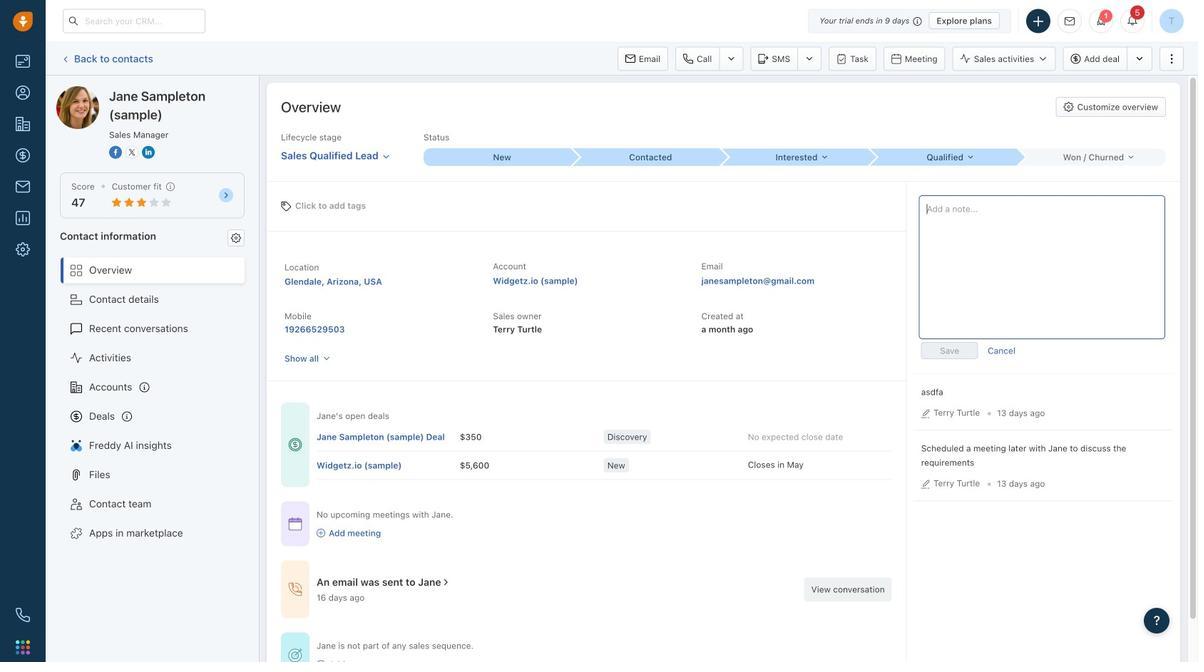 Task type: locate. For each thing, give the bounding box(es) containing it.
cell for 2nd row from the bottom of the page
[[317, 423, 460, 451]]

1 vertical spatial cell
[[317, 452, 460, 480]]

row
[[317, 423, 892, 452], [317, 452, 892, 481]]

container_wx8msf4aqz5i3rn1 image
[[288, 517, 302, 531], [288, 649, 302, 663], [317, 661, 325, 663]]

phone image
[[16, 608, 30, 623]]

row group
[[317, 423, 892, 481]]

2 row from the top
[[317, 452, 892, 481]]

freshworks switcher image
[[16, 641, 30, 655]]

cell
[[317, 423, 460, 451], [317, 452, 460, 480]]

container_wx8msf4aqz5i3rn1 image
[[288, 438, 302, 452], [317, 529, 325, 538], [441, 578, 451, 588], [288, 583, 302, 597]]

1 row from the top
[[317, 423, 892, 452]]

1 cell from the top
[[317, 423, 460, 451]]

0 vertical spatial cell
[[317, 423, 460, 451]]

2 cell from the top
[[317, 452, 460, 480]]



Task type: vqa. For each thing, say whether or not it's contained in the screenshot.
2nd J icon from the bottom
no



Task type: describe. For each thing, give the bounding box(es) containing it.
phone element
[[9, 601, 37, 630]]

Search your CRM... text field
[[63, 9, 205, 33]]

cell for 1st row from the bottom
[[317, 452, 460, 480]]

mng settings image
[[231, 233, 241, 243]]

send email image
[[1065, 17, 1075, 26]]



